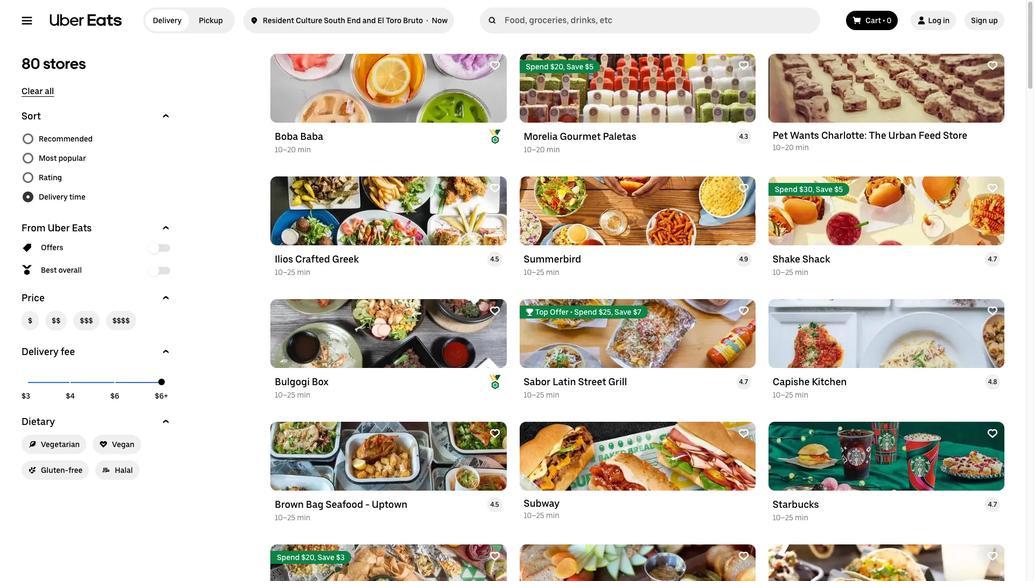 Task type: locate. For each thing, give the bounding box(es) containing it.
$
[[28, 317, 32, 325]]

dietary button
[[22, 416, 172, 429]]

price
[[22, 293, 45, 304]]

80
[[22, 54, 40, 73]]

gluten-free
[[41, 467, 83, 475]]

halal button
[[96, 461, 139, 481]]

stores
[[43, 54, 86, 73]]

$4
[[66, 392, 75, 401]]

0 vertical spatial delivery
[[153, 16, 182, 25]]

clear all button
[[22, 86, 54, 97]]

1 vertical spatial delivery
[[39, 193, 68, 202]]

0
[[887, 16, 892, 25]]

log
[[929, 16, 942, 25]]

clear all
[[22, 86, 54, 96]]

fee
[[61, 346, 75, 358]]

toro
[[386, 16, 402, 25]]

1 horizontal spatial •
[[883, 16, 886, 25]]

$$$
[[80, 317, 93, 325]]

add to favorites image
[[739, 60, 749, 71], [988, 60, 999, 71], [490, 183, 500, 194], [739, 306, 749, 317], [988, 306, 999, 317], [739, 429, 749, 440], [490, 552, 500, 563]]

halal
[[115, 467, 133, 475]]

delivery down rating
[[39, 193, 68, 202]]

delivery for delivery
[[153, 16, 182, 25]]

0 horizontal spatial •
[[427, 16, 429, 25]]

delivery inside option
[[153, 16, 182, 25]]

vegetarian button
[[22, 435, 86, 455]]

sign
[[972, 16, 988, 25]]

add to favorites image
[[490, 60, 500, 71], [739, 183, 749, 194], [988, 183, 999, 194], [490, 306, 500, 317], [490, 429, 500, 440], [988, 429, 999, 440], [739, 552, 749, 563], [988, 552, 999, 563]]

80 stores
[[22, 54, 86, 73]]

2 • from the left
[[883, 16, 886, 25]]

delivery
[[153, 16, 182, 25], [39, 193, 68, 202], [22, 346, 59, 358]]

gluten-
[[41, 467, 68, 475]]

Pickup radio
[[189, 10, 233, 31]]

main navigation menu image
[[22, 15, 32, 26]]

end
[[347, 16, 361, 25]]

now
[[432, 16, 448, 25]]

delivery left pickup
[[153, 16, 182, 25]]

•
[[427, 16, 429, 25], [883, 16, 886, 25]]

log in link
[[911, 11, 957, 30]]

vegan
[[112, 441, 135, 449]]

most popular
[[39, 154, 86, 163]]

delivery for delivery time
[[39, 193, 68, 202]]

price button
[[22, 292, 172, 305]]

pickup
[[199, 16, 223, 25]]

option group
[[22, 129, 172, 207]]

sort
[[22, 110, 41, 122]]

from uber eats button
[[22, 222, 172, 235]]

sign up
[[972, 16, 999, 25]]

sign up link
[[965, 11, 1005, 30]]

Food, groceries, drinks, etc text field
[[505, 15, 816, 26]]

uber eats home image
[[50, 14, 122, 27]]

from
[[22, 223, 46, 234]]

• left 0 at the right top of the page
[[883, 16, 886, 25]]

el
[[378, 16, 384, 25]]

• left now
[[427, 16, 429, 25]]

delivery for delivery fee
[[22, 346, 59, 358]]

delivery inside button
[[22, 346, 59, 358]]

in
[[944, 16, 950, 25]]

time
[[69, 193, 86, 202]]

2 vertical spatial delivery
[[22, 346, 59, 358]]

delivery left fee in the left bottom of the page
[[22, 346, 59, 358]]

vegan button
[[93, 435, 141, 455]]

cart
[[866, 16, 882, 25]]

offers
[[41, 244, 63, 252]]



Task type: vqa. For each thing, say whether or not it's contained in the screenshot.
the Specialty Foods
no



Task type: describe. For each thing, give the bounding box(es) containing it.
resident
[[263, 16, 294, 25]]

free
[[68, 467, 83, 475]]

clear
[[22, 86, 43, 96]]

delivery fee button
[[22, 346, 172, 359]]

$$ button
[[45, 311, 67, 331]]

best
[[41, 266, 57, 275]]

up
[[989, 16, 999, 25]]

gluten-free button
[[22, 461, 89, 481]]

$ button
[[22, 311, 39, 331]]

deliver to image
[[250, 14, 259, 27]]

delivery fee
[[22, 346, 75, 358]]

log in
[[929, 16, 950, 25]]

$3
[[22, 392, 30, 401]]

option group containing recommended
[[22, 129, 172, 207]]

culture
[[296, 16, 322, 25]]

and
[[363, 16, 376, 25]]

best overall
[[41, 266, 82, 275]]

eats
[[72, 223, 92, 234]]

rating
[[39, 174, 62, 182]]

from uber eats
[[22, 223, 92, 234]]

1 • from the left
[[427, 16, 429, 25]]

bruto
[[403, 16, 423, 25]]

$6
[[110, 392, 119, 401]]

recommended
[[39, 135, 93, 143]]

$6+
[[155, 392, 168, 401]]

$$$ button
[[73, 311, 100, 331]]

overall
[[58, 266, 82, 275]]

resident culture south end and el toro bruto • now
[[263, 16, 448, 25]]

popular
[[58, 154, 86, 163]]

sort button
[[22, 110, 172, 123]]

Delivery radio
[[145, 10, 189, 31]]

delivery time
[[39, 193, 86, 202]]

most
[[39, 154, 57, 163]]

all
[[45, 86, 54, 96]]

dietary
[[22, 417, 55, 428]]

vegetarian
[[41, 441, 80, 449]]

uber
[[48, 223, 70, 234]]

$$$$
[[112, 317, 130, 325]]

south
[[324, 16, 346, 25]]

cart • 0
[[866, 16, 892, 25]]

$$$$ button
[[106, 311, 136, 331]]

$$
[[52, 317, 61, 325]]



